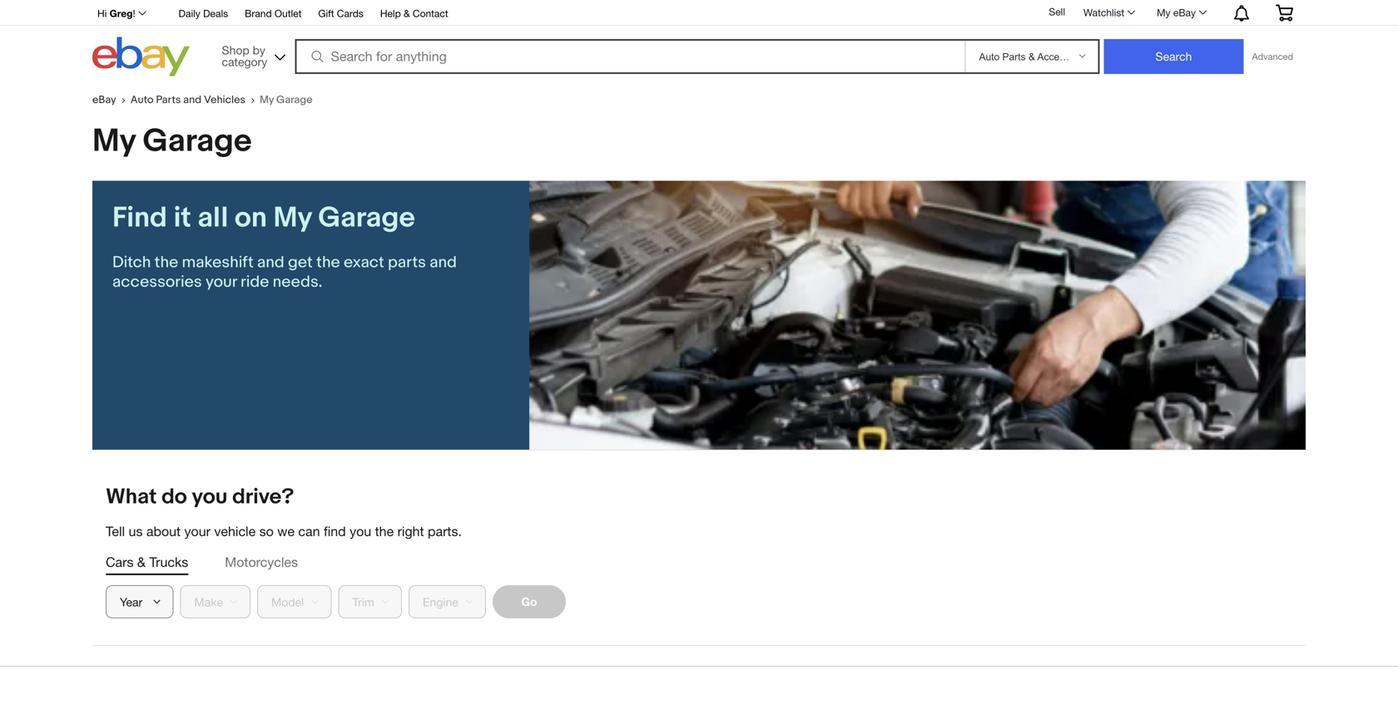 Task type: describe. For each thing, give the bounding box(es) containing it.
get
[[288, 253, 313, 273]]

ditch the makeshift and get the exact parts and accessories your ride needs.
[[112, 253, 457, 292]]

greg
[[110, 7, 133, 19]]

ditch
[[112, 253, 151, 273]]

1 vertical spatial you
[[350, 524, 371, 540]]

!
[[133, 7, 135, 19]]

0 vertical spatial you
[[192, 485, 227, 511]]

it
[[174, 201, 191, 235]]

sell link
[[1041, 6, 1073, 18]]

my down ebay link
[[92, 122, 136, 161]]

0 horizontal spatial garage
[[143, 122, 252, 161]]

Search for anything text field
[[297, 41, 962, 72]]

by
[[253, 43, 265, 57]]

vehicle
[[214, 524, 256, 540]]

& for cars
[[137, 555, 146, 571]]

outlet
[[275, 7, 302, 19]]

what do you drive?
[[106, 485, 294, 511]]

exact
[[344, 253, 384, 273]]

hi greg !
[[97, 7, 135, 19]]

accessories
[[112, 273, 202, 292]]

& for help
[[404, 7, 410, 19]]

my garage main content
[[79, 81, 1319, 647]]

makeshift
[[182, 253, 254, 273]]

parts
[[388, 253, 426, 273]]

trucks
[[149, 555, 188, 571]]

gift cards link
[[318, 5, 363, 23]]

none submit inside shop by category 'banner'
[[1104, 39, 1244, 74]]

brand
[[245, 7, 272, 19]]

0 horizontal spatial my garage
[[92, 122, 252, 161]]

brand outlet link
[[245, 5, 302, 23]]

find
[[324, 524, 346, 540]]

1 vertical spatial your
[[184, 524, 210, 540]]

what
[[106, 485, 157, 511]]

we
[[277, 524, 295, 540]]

daily deals link
[[179, 5, 228, 23]]

shop
[[222, 43, 249, 57]]

go button
[[493, 586, 566, 619]]

daily
[[179, 7, 200, 19]]

parts
[[156, 94, 181, 107]]

deals
[[203, 7, 228, 19]]

needs.
[[273, 273, 322, 292]]

shop by category banner
[[88, 0, 1306, 81]]

auto parts and vehicles link
[[130, 94, 260, 107]]

help
[[380, 7, 401, 19]]

0 vertical spatial garage
[[276, 94, 313, 107]]

motorcycles
[[225, 555, 298, 571]]

advanced link
[[1244, 40, 1301, 73]]



Task type: locate. For each thing, give the bounding box(es) containing it.
shop by category
[[222, 43, 267, 69]]

1 horizontal spatial my garage
[[260, 94, 313, 107]]

your left ride
[[205, 273, 237, 292]]

all
[[198, 201, 228, 235]]

my right on
[[273, 201, 312, 235]]

ebay
[[1173, 7, 1196, 18], [92, 94, 116, 107]]

1 horizontal spatial you
[[350, 524, 371, 540]]

sell
[[1049, 6, 1065, 18]]

parts.
[[428, 524, 462, 540]]

0 horizontal spatial the
[[154, 253, 178, 273]]

tab list
[[106, 554, 1292, 573]]

you
[[192, 485, 227, 511], [350, 524, 371, 540]]

2 vertical spatial garage
[[318, 201, 415, 235]]

gift cards
[[318, 7, 363, 19]]

2 horizontal spatial the
[[375, 524, 394, 540]]

shop by category button
[[214, 37, 289, 73]]

1 horizontal spatial and
[[257, 253, 284, 273]]

my
[[1157, 7, 1170, 18], [260, 94, 274, 107], [92, 122, 136, 161], [273, 201, 312, 235]]

brand outlet
[[245, 7, 302, 19]]

&
[[404, 7, 410, 19], [137, 555, 146, 571]]

the left right
[[375, 524, 394, 540]]

ebay right watchlist link
[[1173, 7, 1196, 18]]

tell us about your vehicle so we can find you the right parts.
[[106, 524, 462, 540]]

daily deals
[[179, 7, 228, 19]]

tell
[[106, 524, 125, 540]]

gift
[[318, 7, 334, 19]]

garage down shop by category dropdown button
[[276, 94, 313, 107]]

the
[[154, 253, 178, 273], [316, 253, 340, 273], [375, 524, 394, 540]]

my garage
[[260, 94, 313, 107], [92, 122, 252, 161]]

1 horizontal spatial garage
[[276, 94, 313, 107]]

& inside tab list
[[137, 555, 146, 571]]

& right help
[[404, 7, 410, 19]]

the right the get
[[316, 253, 340, 273]]

your shopping cart image
[[1275, 4, 1294, 21]]

garage up the exact
[[318, 201, 415, 235]]

0 horizontal spatial ebay
[[92, 94, 116, 107]]

my garage down parts
[[92, 122, 252, 161]]

your inside ditch the makeshift and get the exact parts and accessories your ride needs.
[[205, 273, 237, 292]]

tab list inside my garage main content
[[106, 554, 1292, 573]]

ebay link
[[92, 94, 130, 107]]

so
[[259, 524, 274, 540]]

on
[[235, 201, 267, 235]]

my inside 'account' navigation
[[1157, 7, 1170, 18]]

0 vertical spatial your
[[205, 273, 237, 292]]

and
[[183, 94, 201, 107], [257, 253, 284, 273], [430, 253, 457, 273]]

my right vehicles
[[260, 94, 274, 107]]

ebay inside my garage main content
[[92, 94, 116, 107]]

garage down auto parts and vehicles "link" at the top left of page
[[143, 122, 252, 161]]

you right find
[[350, 524, 371, 540]]

your right about
[[184, 524, 210, 540]]

category
[[222, 55, 267, 69]]

my ebay link
[[1148, 2, 1214, 22]]

my garage down category
[[260, 94, 313, 107]]

garage
[[276, 94, 313, 107], [143, 122, 252, 161], [318, 201, 415, 235]]

1 horizontal spatial &
[[404, 7, 410, 19]]

auto
[[130, 94, 154, 107]]

ebay inside 'account' navigation
[[1173, 7, 1196, 18]]

help & contact
[[380, 7, 448, 19]]

vehicles
[[204, 94, 246, 107]]

help & contact link
[[380, 5, 448, 23]]

tab list containing cars & trucks
[[106, 554, 1292, 573]]

drive?
[[232, 485, 294, 511]]

hi
[[97, 7, 107, 19]]

find
[[112, 201, 167, 235]]

1 horizontal spatial the
[[316, 253, 340, 273]]

0 horizontal spatial and
[[183, 94, 201, 107]]

my right watchlist link
[[1157, 7, 1170, 18]]

watchlist link
[[1074, 2, 1143, 22]]

1 vertical spatial my garage
[[92, 122, 252, 161]]

your
[[205, 273, 237, 292], [184, 524, 210, 540]]

find it all on my garage
[[112, 201, 415, 235]]

ride
[[241, 273, 269, 292]]

0 vertical spatial ebay
[[1173, 7, 1196, 18]]

2 horizontal spatial garage
[[318, 201, 415, 235]]

contact
[[413, 7, 448, 19]]

auto parts and vehicles
[[130, 94, 246, 107]]

1 horizontal spatial ebay
[[1173, 7, 1196, 18]]

cars & trucks
[[106, 555, 188, 571]]

0 vertical spatial &
[[404, 7, 410, 19]]

do
[[162, 485, 187, 511]]

cars
[[106, 555, 134, 571]]

1 vertical spatial &
[[137, 555, 146, 571]]

go
[[521, 596, 537, 609]]

us
[[129, 524, 143, 540]]

account navigation
[[88, 0, 1306, 26]]

& inside 'account' navigation
[[404, 7, 410, 19]]

2 horizontal spatial and
[[430, 253, 457, 273]]

0 vertical spatial my garage
[[260, 94, 313, 107]]

ebay left auto
[[92, 94, 116, 107]]

can
[[298, 524, 320, 540]]

cards
[[337, 7, 363, 19]]

my ebay
[[1157, 7, 1196, 18]]

& right cars
[[137, 555, 146, 571]]

1 vertical spatial ebay
[[92, 94, 116, 107]]

None submit
[[1104, 39, 1244, 74]]

the right the "ditch"
[[154, 253, 178, 273]]

right
[[397, 524, 424, 540]]

advanced
[[1252, 51, 1293, 62]]

1 vertical spatial garage
[[143, 122, 252, 161]]

you right "do"
[[192, 485, 227, 511]]

0 horizontal spatial you
[[192, 485, 227, 511]]

about
[[146, 524, 181, 540]]

watchlist
[[1083, 7, 1124, 18]]

0 horizontal spatial &
[[137, 555, 146, 571]]



Task type: vqa. For each thing, say whether or not it's contained in the screenshot.
rightmost 8
no



